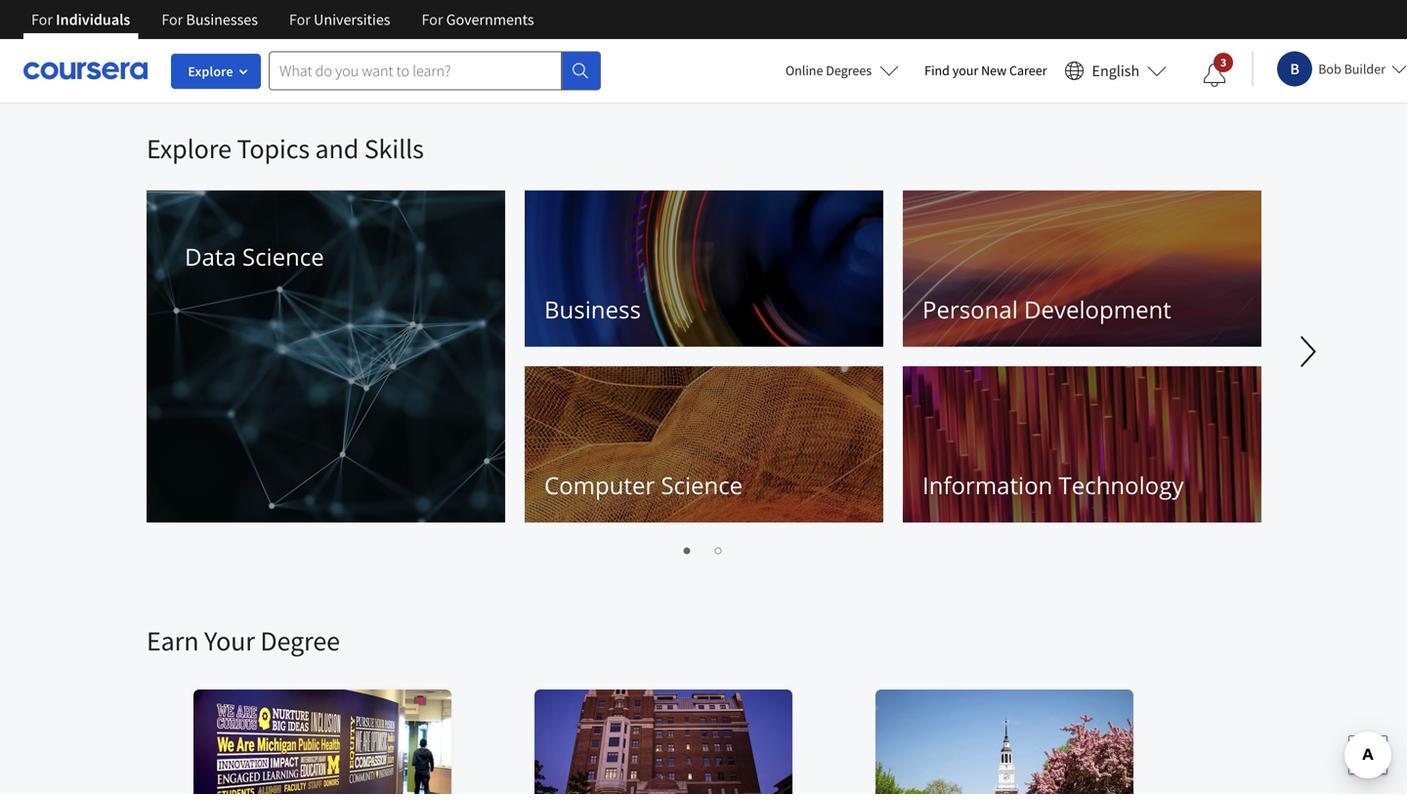 Task type: locate. For each thing, give the bounding box(es) containing it.
skills
[[364, 132, 424, 166]]

3
[[1221, 55, 1228, 70]]

data science
[[185, 241, 324, 273]]

english
[[1093, 61, 1140, 81]]

for
[[31, 10, 53, 29], [162, 10, 183, 29], [289, 10, 311, 29], [422, 10, 443, 29]]

information technology image
[[903, 367, 1262, 523]]

0 horizontal spatial science
[[242, 241, 324, 273]]

for left individuals
[[31, 10, 53, 29]]

for for individuals
[[31, 10, 53, 29]]

bob builder
[[1319, 60, 1386, 78]]

help center image
[[1357, 744, 1381, 768]]

data science link
[[147, 191, 506, 523]]

science for computer science
[[661, 470, 743, 502]]

business link
[[525, 191, 884, 347]]

1 button
[[674, 539, 697, 561]]

computer
[[545, 470, 655, 502]]

computer science image
[[525, 367, 884, 523]]

online degrees
[[786, 62, 872, 79]]

for up what do you want to learn? text field
[[422, 10, 443, 29]]

explore
[[188, 63, 233, 80], [147, 132, 232, 166]]

topics
[[237, 132, 310, 166]]

show notifications image
[[1204, 64, 1227, 87]]

for individuals
[[31, 10, 130, 29]]

2
[[711, 541, 719, 559]]

science
[[242, 241, 324, 273], [661, 470, 743, 502]]

science right data
[[242, 241, 324, 273]]

for businesses
[[162, 10, 258, 29]]

explore button
[[171, 54, 261, 89]]

information technology link
[[903, 367, 1262, 523]]

science for data science
[[242, 241, 324, 273]]

explore inside popup button
[[188, 63, 233, 80]]

for governments
[[422, 10, 534, 29]]

career
[[1010, 62, 1048, 79]]

and
[[315, 132, 359, 166]]

2 for from the left
[[162, 10, 183, 29]]

find
[[925, 62, 950, 79]]

1 vertical spatial science
[[661, 470, 743, 502]]

for for businesses
[[162, 10, 183, 29]]

data
[[185, 241, 236, 273]]

businesses
[[186, 10, 258, 29]]

list containing 1
[[147, 538, 1261, 561]]

3 button
[[1188, 52, 1243, 99]]

3 for from the left
[[289, 10, 311, 29]]

explore down for businesses
[[188, 63, 233, 80]]

4 for from the left
[[422, 10, 443, 29]]

for left "businesses"
[[162, 10, 183, 29]]

personal development link
[[903, 191, 1262, 347]]

coursera image
[[23, 55, 148, 86]]

for left 'universities'
[[289, 10, 311, 29]]

science up '2'
[[661, 470, 743, 502]]

business
[[545, 294, 641, 326]]

What do you want to learn? text field
[[269, 51, 562, 90]]

0 vertical spatial science
[[242, 241, 324, 273]]

list
[[147, 538, 1261, 561]]

explore down explore popup button
[[147, 132, 232, 166]]

personal
[[923, 294, 1019, 326]]

2 button
[[705, 539, 728, 561]]

master of public health degree by university of michigan, image
[[194, 690, 453, 795]]

english button
[[1057, 39, 1175, 103]]

explore topics and skills carousel element
[[137, 104, 1408, 565]]

None search field
[[269, 51, 601, 90]]

builder
[[1345, 60, 1386, 78]]

1 horizontal spatial science
[[661, 470, 743, 502]]

new
[[982, 62, 1007, 79]]

list inside explore topics and skills carousel element
[[147, 538, 1261, 561]]

0 vertical spatial explore
[[188, 63, 233, 80]]

1 for from the left
[[31, 10, 53, 29]]

1 vertical spatial explore
[[147, 132, 232, 166]]



Task type: describe. For each thing, give the bounding box(es) containing it.
next slide image
[[1286, 329, 1333, 375]]

for universities
[[289, 10, 391, 29]]

online
[[786, 62, 824, 79]]

data science image
[[147, 191, 506, 523]]

computer science link
[[525, 367, 884, 523]]

earn
[[147, 624, 199, 659]]

your
[[953, 62, 979, 79]]

explore for explore
[[188, 63, 233, 80]]

master of engineering in computer engineering degree by dartmouth college, image
[[876, 690, 1135, 795]]

development
[[1025, 294, 1172, 326]]

computer science
[[545, 470, 743, 502]]

your
[[204, 624, 255, 659]]

master of applied data science degree by university of michigan, image
[[535, 690, 794, 795]]

find your new career
[[925, 62, 1048, 79]]

degree
[[260, 624, 340, 659]]

technology
[[1059, 470, 1185, 502]]

earn your degree carousel element
[[147, 565, 1408, 795]]

universities
[[314, 10, 391, 29]]

b
[[1291, 59, 1300, 79]]

find your new career link
[[915, 59, 1057, 83]]

personal development
[[923, 294, 1172, 326]]

earn your degree
[[147, 624, 340, 659]]

1
[[680, 541, 687, 559]]

for for universities
[[289, 10, 311, 29]]

business image
[[525, 191, 884, 347]]

information technology
[[923, 470, 1185, 502]]

individuals
[[56, 10, 130, 29]]

online degrees button
[[770, 49, 915, 92]]

bob
[[1319, 60, 1342, 78]]

personal development image
[[903, 191, 1262, 347]]

banner navigation
[[16, 0, 550, 39]]

governments
[[446, 10, 534, 29]]

explore topics and skills
[[147, 132, 424, 166]]

degrees
[[826, 62, 872, 79]]

for for governments
[[422, 10, 443, 29]]

explore for explore topics and skills
[[147, 132, 232, 166]]

information
[[923, 470, 1053, 502]]



Task type: vqa. For each thing, say whether or not it's contained in the screenshot.
"Data Science"
yes



